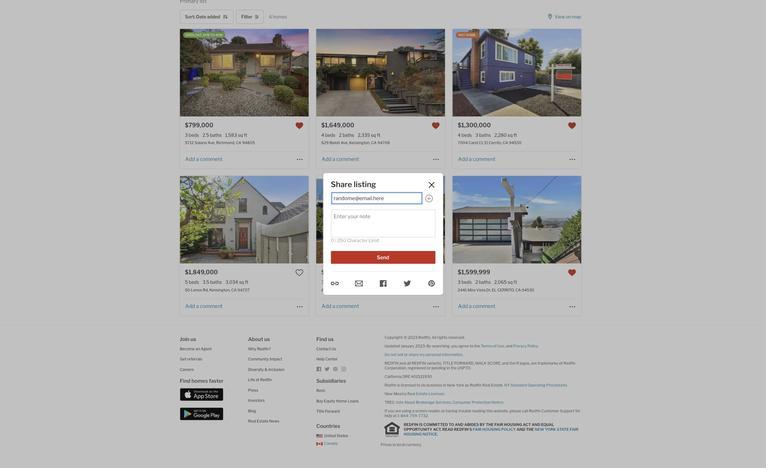 Task type: describe. For each thing, give the bounding box(es) containing it.
1 photo of 2441 mira vista dr, el cerrito, ca 94530 image from the left
[[324, 176, 453, 264]]

sq for $1,300,000
[[508, 133, 513, 138]]

2441 mira vista dr, el cerrito, ca 94530
[[458, 288, 535, 293]]

of inside "redfin and all redfin variants, title forward, walk score, and the r logos, are trademarks of redfin corporation, registered or pending in the uspto."
[[560, 361, 563, 366]]

94708
[[378, 141, 390, 145]]

help
[[317, 357, 325, 362]]

housing inside 'new york state fair housing notice'
[[404, 433, 422, 437]]

0 horizontal spatial new
[[385, 392, 393, 397]]

committed
[[424, 423, 448, 428]]

$1,300,000
[[458, 122, 491, 129]]

1 horizontal spatial in
[[443, 383, 447, 388]]

comment for $1,849,000
[[200, 304, 223, 310]]

redfin inside "redfin and all redfin variants, title forward, walk score, and the r logos, are trademarks of redfin corporation, registered or pending in the uspto."
[[564, 361, 576, 366]]

1 horizontal spatial cerrito,
[[489, 141, 502, 145]]

or inside "redfin and all redfin variants, title forward, walk score, and the r logos, are trademarks of redfin corporation, registered or pending in the uspto."
[[427, 366, 431, 371]]

share listing dialog
[[323, 173, 443, 296]]

you inside if you are using a screen reader, or having trouble reading this website, please call redfin customer support for help at
[[388, 409, 395, 414]]

favorite button image for $1,849,000
[[295, 269, 304, 277]]

favorite button checkbox for $1,300,000
[[568, 122, 577, 130]]

favorite button image for $799,000
[[295, 122, 304, 130]]

all
[[432, 335, 437, 340]]

referrals
[[187, 357, 202, 362]]

0 horizontal spatial estate
[[257, 419, 269, 424]]

new york state fair housing notice link
[[404, 428, 579, 437]]

find for find us
[[317, 337, 327, 343]]

ny
[[505, 383, 510, 388]]

favorite button checkbox for $1,849,000
[[295, 269, 304, 277]]

2,280
[[495, 133, 507, 138]]

and right score,
[[502, 361, 509, 366]]

sq for $1,649,000
[[371, 133, 376, 138]]

redfin down my
[[412, 361, 426, 366]]

baths for $799,000
[[210, 133, 222, 138]]

mira
[[468, 288, 476, 293]]

4 beds for $1,300,000
[[458, 133, 472, 138]]

1-844-759-7732 link
[[398, 414, 428, 419]]

ft for $1,300,000
[[514, 133, 517, 138]]

1 vertical spatial to
[[417, 383, 421, 388]]

ca right cerrito,
[[516, 288, 521, 293]]

favorite button checkbox for $1,599,999
[[568, 269, 577, 277]]

download the redfin app on the apple app store image
[[180, 389, 223, 402]]

at inside if you are using a screen reader, or having trouble reading this website, please call redfin customer support for help at
[[393, 414, 397, 419]]

not
[[391, 353, 397, 357]]

protection
[[472, 401, 491, 405]]

3,034 sq ft
[[226, 280, 249, 285]]

help center
[[317, 357, 338, 362]]

$1,649,000
[[322, 122, 355, 129]]

ca down 3,034
[[231, 288, 237, 293]]

a for $1,599,999
[[469, 304, 472, 310]]

. down agree on the right
[[463, 353, 464, 357]]

services
[[436, 401, 451, 405]]

el
[[492, 288, 497, 293]]

3 photo of 7004 carol ct, el cerrito, ca 94530 image from the left
[[582, 29, 711, 117]]

sat,
[[196, 33, 202, 37]]

hot home
[[459, 33, 476, 37]]

2023:
[[416, 344, 426, 349]]

add a comment button for $799,000
[[185, 156, 223, 163]]

redfin is committed to and abides by the fair housing act and equal opportunity act. read redfin's
[[404, 423, 555, 433]]

4 for $1,649,000
[[322, 133, 324, 138]]

trademarks
[[538, 361, 559, 366]]

fair inside redfin is committed to and abides by the fair housing act and equal opportunity act. read redfin's
[[495, 423, 504, 428]]

ft for $799,000
[[244, 133, 247, 138]]

currency
[[406, 443, 422, 448]]

1 photo of 629 beloit ave, kensington, ca 94708 image from the left
[[188, 29, 317, 117]]

california dre #01521930
[[385, 375, 432, 379]]

get
[[180, 357, 186, 362]]

2 photo of 2441 mira vista dr, el cerrito, ca 94530 image from the left
[[453, 176, 582, 264]]

1 horizontal spatial and
[[517, 428, 526, 433]]

sq for $799,000
[[238, 133, 243, 138]]

news
[[269, 419, 280, 424]]

favorite button checkbox for $895,000
[[432, 269, 440, 277]]

Email Address email field
[[334, 196, 420, 202]]

add a comment button for $1,649,000
[[322, 156, 360, 163]]

2 photo of 7004 carol ct, el cerrito, ca 94530 image from the left
[[453, 29, 582, 117]]

3 for $799,000
[[185, 133, 188, 138]]

ca down 1,583 sq ft
[[236, 141, 241, 145]]

find us
[[317, 337, 334, 343]]

redfin for and
[[385, 361, 399, 366]]

a for $799,000
[[196, 156, 199, 163]]

2 horizontal spatial ave,
[[352, 288, 360, 293]]

fair inside 'new york state fair housing notice'
[[570, 428, 579, 433]]

2 photo of 50 lenox rd, kensington, ca 94707 image from the left
[[180, 176, 309, 264]]

beds for $1,599,999
[[462, 280, 472, 285]]

6823 glen mawr ave, el cerrito, ca 94530
[[322, 288, 398, 293]]

privacy
[[514, 344, 527, 349]]

in inside "redfin and all redfin variants, title forward, walk score, and the r logos, are trademarks of redfin corporation, registered or pending in the uspto."
[[447, 366, 450, 371]]

ft for $1,849,000
[[245, 280, 249, 285]]

inclusion
[[269, 368, 285, 372]]

sq for $1,849,000
[[239, 280, 244, 285]]

1 horizontal spatial new
[[447, 383, 455, 388]]

r
[[517, 361, 519, 366]]

ft for $895,000
[[376, 280, 380, 285]]

title
[[317, 410, 325, 414]]

state
[[557, 428, 569, 433]]

2 photo of 629 beloit ave, kensington, ca 94708 image from the left
[[316, 29, 445, 117]]

join us
[[180, 337, 196, 343]]

limit
[[369, 238, 379, 243]]

0 horizontal spatial and
[[455, 423, 464, 428]]

sq for $1,599,999
[[508, 280, 513, 285]]

licensed
[[401, 383, 416, 388]]

add for $1,649,000
[[322, 156, 332, 163]]

york
[[545, 428, 556, 433]]

3 photo of 5712 solano ave, richmond, ca 94805 image from the left
[[309, 29, 438, 117]]

added
[[207, 14, 220, 20]]

title
[[443, 361, 454, 366]]

do not sell or share my personal information .
[[385, 353, 464, 357]]

beds for $1,649,000
[[325, 133, 336, 138]]

united
[[324, 434, 336, 439]]

the inside redfin is committed to and abides by the fair housing act and equal opportunity act. read redfin's
[[486, 423, 494, 428]]

homes for find
[[192, 379, 208, 385]]

equal
[[542, 423, 555, 428]]

1 horizontal spatial housing
[[483, 428, 501, 433]]

baths for $1,649,000
[[343, 133, 355, 138]]

support
[[560, 409, 575, 414]]

us for find us
[[328, 337, 334, 343]]

add a comment button for $1,599,999
[[458, 304, 496, 310]]

us flag image
[[317, 435, 323, 438]]

. down committed
[[437, 433, 438, 437]]

score,
[[488, 361, 502, 366]]

add for $1,849,000
[[185, 304, 195, 310]]

comment for $799,000
[[200, 156, 223, 163]]

consumer
[[453, 401, 471, 405]]

favorite button checkbox for $1,649,000
[[432, 122, 440, 130]]

hot
[[459, 33, 466, 37]]

for
[[576, 409, 581, 414]]

rent.
[[317, 389, 326, 394]]

baths for $895,000
[[343, 280, 355, 285]]

add for $895,000
[[322, 304, 332, 310]]

as
[[465, 383, 469, 388]]

and right the use
[[506, 344, 513, 349]]

50 lenox rd, kensington, ca 94707
[[185, 288, 250, 293]]

canadian flag image
[[317, 443, 323, 446]]

2023
[[408, 335, 418, 340]]

diversity
[[248, 368, 264, 372]]

1 photo of 50 lenox rd, kensington, ca 94707 image from the left
[[51, 176, 180, 264]]

844-
[[401, 414, 410, 419]]

solano
[[195, 141, 207, 145]]

estate.
[[491, 383, 504, 388]]

3 photo of 50 lenox rd, kensington, ca 94707 image from the left
[[309, 176, 438, 264]]

rd,
[[203, 288, 209, 293]]

comment for $895,000
[[337, 304, 359, 310]]

baths for $1,300,000
[[479, 133, 491, 138]]

3 for $895,000
[[322, 280, 324, 285]]

read
[[443, 428, 454, 433]]

2 baths for $1,649,000
[[339, 133, 355, 138]]

add for $1,599,999
[[458, 304, 468, 310]]

and left all
[[400, 361, 406, 366]]

sort
[[185, 14, 194, 20]]

2.5
[[203, 133, 209, 138]]

new york state fair housing notice
[[404, 428, 579, 437]]

redfin facebook image
[[317, 367, 322, 372]]

title forward button
[[317, 410, 340, 414]]

licenses
[[429, 392, 445, 397]]

life
[[248, 378, 255, 383]]

2 photo of 6823 glen mawr ave, el cerrito, ca 94530 image from the left
[[316, 176, 445, 264]]

sq for $895,000
[[370, 280, 375, 285]]

searching,
[[432, 344, 451, 349]]

do not sell or share my personal information link
[[385, 353, 463, 357]]

united states
[[324, 434, 348, 439]]

/
[[335, 238, 337, 243]]

redfin inside if you are using a screen reader, or having trouble reading this website, please call redfin customer support for help at
[[529, 409, 541, 414]]

uspto.
[[458, 366, 471, 371]]

why redfin?
[[248, 347, 271, 352]]

redfin right as
[[470, 383, 482, 388]]

$799,000
[[185, 122, 213, 129]]

0 horizontal spatial about
[[248, 337, 263, 343]]

favorite button image for $1,599,999
[[568, 269, 577, 277]]

opportunity
[[404, 428, 433, 433]]

94530 for $895,000
[[385, 288, 398, 293]]

screen
[[416, 409, 428, 414]]

trec:
[[385, 401, 396, 405]]

0 vertical spatial at
[[256, 378, 259, 383]]

94805
[[242, 141, 255, 145]]

policy
[[502, 428, 516, 433]]

2.5 baths
[[203, 133, 222, 138]]

ca down 1,432 sq ft
[[379, 288, 384, 293]]

get referrals
[[180, 357, 202, 362]]

press button
[[248, 388, 258, 393]]

. right screen
[[428, 414, 429, 419]]

share listing element
[[331, 180, 420, 189]]

rent. button
[[317, 389, 326, 394]]

beds for $1,300,000
[[462, 133, 472, 138]]

standard
[[511, 383, 527, 388]]



Task type: locate. For each thing, give the bounding box(es) containing it.
ca down 2,280 sq ft at the top of the page
[[503, 141, 509, 145]]

baths up ct,
[[479, 133, 491, 138]]

0 vertical spatial are
[[531, 361, 537, 366]]

1 horizontal spatial 4
[[458, 133, 461, 138]]

of left the use
[[493, 344, 497, 349]]

to
[[470, 344, 474, 349], [417, 383, 421, 388]]

add a comment button for $1,849,000
[[185, 304, 223, 310]]

copyright:
[[385, 335, 403, 340]]

and right read
[[455, 423, 464, 428]]

1 vertical spatial kensington,
[[209, 288, 231, 293]]

add a comment for $895,000
[[322, 304, 359, 310]]

corporation,
[[385, 366, 407, 371]]

add a comment button down beloit
[[322, 156, 360, 163]]

add a comment button down vista
[[458, 304, 496, 310]]

1 vertical spatial ,
[[451, 401, 452, 405]]

to left redfin's
[[449, 423, 454, 428]]

1 horizontal spatial are
[[531, 361, 537, 366]]

to right agree on the right
[[470, 344, 474, 349]]

1 vertical spatial are
[[396, 409, 401, 414]]

a down beloit
[[333, 156, 335, 163]]

new left york
[[447, 383, 455, 388]]

2,065
[[495, 280, 507, 285]]

0 horizontal spatial favorite button image
[[432, 269, 440, 277]]

housing inside redfin is committed to and abides by the fair housing act and equal opportunity act. read redfin's
[[504, 423, 522, 428]]

title forward
[[317, 410, 340, 414]]

careers
[[180, 368, 194, 372]]

please
[[510, 409, 522, 414]]

are inside "redfin and all redfin variants, title forward, walk score, and the r logos, are trademarks of redfin corporation, registered or pending in the uspto."
[[531, 361, 537, 366]]

0 / 250 character limit
[[331, 238, 379, 243]]

bay equity home loans button
[[317, 399, 359, 404]]

0 horizontal spatial the
[[451, 366, 457, 371]]

629
[[322, 141, 329, 145]]

real left the estate.
[[483, 383, 491, 388]]

all
[[407, 361, 411, 366]]

0 horizontal spatial you
[[388, 409, 395, 414]]

0 horizontal spatial fair
[[473, 428, 482, 433]]

bay
[[317, 399, 323, 404]]

dre
[[403, 375, 411, 379]]

us up us
[[328, 337, 334, 343]]

redfin
[[564, 361, 576, 366], [260, 378, 272, 383], [385, 383, 397, 388], [470, 383, 482, 388], [529, 409, 541, 414]]

0 horizontal spatial to
[[210, 33, 215, 37]]

cerrito, down 1,432 sq ft
[[365, 288, 378, 293]]

1 vertical spatial real
[[408, 392, 416, 397]]

prices
[[381, 443, 392, 448]]

0 vertical spatial of
[[493, 344, 497, 349]]

3 photo of 2441 mira vista dr, el cerrito, ca 94530 image from the left
[[582, 176, 711, 264]]

2 baths for $1,599,999
[[476, 280, 491, 285]]

new
[[535, 428, 545, 433]]

1 vertical spatial favorite button checkbox
[[568, 269, 577, 277]]

1 horizontal spatial estate
[[416, 392, 428, 397]]

favorite button image for $1,300,000
[[568, 122, 577, 130]]

the right by
[[486, 423, 494, 428]]

4 beds up 7004
[[458, 133, 472, 138]]

2 for $895,000
[[339, 280, 342, 285]]

find up contact
[[317, 337, 327, 343]]

1 horizontal spatial the
[[474, 344, 480, 349]]

estate down "do"
[[416, 392, 428, 397]]

are left the "using"
[[396, 409, 401, 414]]

2 for $1,649,000
[[339, 133, 342, 138]]

loans
[[348, 399, 359, 404]]

0 horizontal spatial kensington,
[[209, 288, 231, 293]]

favorite button image
[[432, 269, 440, 277], [568, 269, 577, 277]]

photo of 7004 carol ct, el cerrito, ca 94530 image
[[324, 29, 453, 117], [453, 29, 582, 117], [582, 29, 711, 117]]

0 horizontal spatial of
[[493, 344, 497, 349]]

$1,849,000
[[185, 269, 218, 276]]

1 vertical spatial new
[[385, 392, 393, 397]]

dr,
[[487, 288, 491, 293]]

2 4 from the left
[[458, 133, 461, 138]]

beds up beloit
[[325, 133, 336, 138]]

0 horizontal spatial or
[[404, 353, 408, 357]]

1 photo of 6823 glen mawr ave, el cerrito, ca 94530 image from the left
[[188, 176, 317, 264]]

subsidiaries
[[317, 379, 346, 385]]

are right logos,
[[531, 361, 537, 366]]

community impact
[[248, 357, 282, 362]]

sq right 2,280
[[508, 133, 513, 138]]

0 horizontal spatial 3 beds
[[185, 133, 199, 138]]

2 baths up mawr
[[339, 280, 355, 285]]

add for $799,000
[[185, 156, 195, 163]]

0 vertical spatial ,
[[505, 344, 505, 349]]

ft up 94805
[[244, 133, 247, 138]]

a for $1,649,000
[[333, 156, 335, 163]]

0 horizontal spatial are
[[396, 409, 401, 414]]

operating
[[528, 383, 546, 388]]

a for $1,849,000
[[196, 304, 199, 310]]

1 horizontal spatial to
[[470, 344, 474, 349]]

baths for $1,599,999
[[479, 280, 491, 285]]

1-844-759-7732 .
[[398, 414, 429, 419]]

you up information
[[451, 344, 458, 349]]

1 vertical spatial or
[[427, 366, 431, 371]]

redfin left is
[[385, 383, 397, 388]]

impact
[[270, 357, 282, 362]]

add a comment button down the solano
[[185, 156, 223, 163]]

2 photo of 5712 solano ave, richmond, ca 94805 image from the left
[[180, 29, 309, 117]]

photo of 2441 mira vista dr, el cerrito, ca 94530 image
[[324, 176, 453, 264], [453, 176, 582, 264], [582, 176, 711, 264]]

ft for $1,599,999
[[514, 280, 517, 285]]

in right pending
[[447, 366, 450, 371]]

0 vertical spatial estate
[[416, 392, 428, 397]]

2 baths up vista
[[476, 280, 491, 285]]

2 vertical spatial real
[[248, 419, 256, 424]]

ft for $1,649,000
[[377, 133, 381, 138]]

baths up vista
[[479, 280, 491, 285]]

filter button
[[236, 10, 264, 24]]

contact
[[317, 347, 331, 352]]

2 horizontal spatial and
[[532, 423, 541, 428]]

3 beds up 2441
[[458, 280, 472, 285]]

notice
[[492, 401, 504, 405]]

ave, for $799,000
[[208, 141, 215, 145]]

redfin down 1-844-759-7732 link
[[404, 423, 419, 428]]

el down 1,432
[[361, 288, 364, 293]]

3 beds for $799,000
[[185, 133, 199, 138]]

1 horizontal spatial to
[[449, 423, 454, 428]]

new
[[447, 383, 455, 388], [385, 392, 393, 397]]

2 us from the left
[[264, 337, 270, 343]]

add a comment button for $895,000
[[322, 304, 360, 310]]

1 photo of 5712 solano ave, richmond, ca 94805 image from the left
[[51, 29, 180, 117]]

3 us from the left
[[328, 337, 334, 343]]

ca down 2,335 sq ft
[[371, 141, 377, 145]]

1 horizontal spatial favorite button image
[[568, 269, 577, 277]]

character
[[347, 238, 368, 243]]

favorite button image for $1,649,000
[[432, 122, 440, 130]]

a for $895,000
[[333, 304, 335, 310]]

0 vertical spatial el
[[485, 141, 488, 145]]

real estate licenses link
[[408, 392, 445, 397]]

favorite button image for $895,000
[[432, 269, 440, 277]]

to left "do"
[[417, 383, 421, 388]]

find homes faster
[[180, 379, 224, 385]]

policy
[[528, 344, 538, 349]]

1 horizontal spatial 4 beds
[[458, 133, 472, 138]]

add a comment button for $1,300,000
[[458, 156, 496, 163]]

2 horizontal spatial us
[[328, 337, 334, 343]]

0 vertical spatial or
[[404, 353, 408, 357]]

a down carol
[[469, 156, 472, 163]]

kensington,
[[349, 141, 371, 145], [209, 288, 231, 293]]

2 for $1,599,999
[[476, 280, 478, 285]]

add down 5712
[[185, 156, 195, 163]]

. right privacy
[[538, 344, 539, 349]]

to inside redfin is committed to and abides by the fair housing act and equal opportunity act. read redfin's
[[449, 423, 454, 428]]

redfin pinterest image
[[333, 367, 338, 372]]

ave, right beloit
[[341, 141, 349, 145]]

beds for $799,000
[[189, 133, 199, 138]]

1 horizontal spatial the
[[526, 428, 534, 433]]

kensington, for $1,849,000
[[209, 288, 231, 293]]

1 horizontal spatial ,
[[505, 344, 505, 349]]

if you are using a screen reader, or having trouble reading this website, please call redfin customer support for help at
[[385, 409, 581, 419]]

personal
[[426, 353, 442, 357]]

and
[[455, 423, 464, 428], [532, 423, 541, 428], [517, 428, 526, 433]]

1 horizontal spatial homes
[[273, 14, 287, 19]]

3 beds
[[185, 133, 199, 138], [322, 280, 336, 285], [458, 280, 472, 285]]

comment for $1,599,999
[[473, 304, 496, 310]]

1 horizontal spatial of
[[560, 361, 563, 366]]

1 vertical spatial estate
[[257, 419, 269, 424]]

2 horizontal spatial in
[[447, 366, 450, 371]]

call
[[522, 409, 528, 414]]

and right act at the right bottom of the page
[[532, 423, 541, 428]]

open
[[186, 33, 195, 37]]

share
[[331, 180, 352, 189]]

0 vertical spatial you
[[451, 344, 458, 349]]

4 beds up 629 in the top of the page
[[322, 133, 336, 138]]

the left new
[[526, 428, 534, 433]]

investors
[[248, 399, 265, 404]]

to
[[210, 33, 215, 37], [449, 423, 454, 428]]

beds for $1,849,000
[[189, 280, 199, 285]]

add a comment down vista
[[458, 304, 496, 310]]

find down careers button
[[180, 379, 191, 385]]

2 horizontal spatial the
[[510, 361, 516, 366]]

1 horizontal spatial you
[[451, 344, 458, 349]]

ave, for $1,649,000
[[341, 141, 349, 145]]

ca
[[236, 141, 241, 145], [371, 141, 377, 145], [503, 141, 509, 145], [231, 288, 237, 293], [379, 288, 384, 293], [516, 288, 521, 293]]

0 horizontal spatial cerrito,
[[365, 288, 378, 293]]

registered
[[408, 366, 426, 371]]

us for join us
[[191, 337, 196, 343]]

4 up 629 in the top of the page
[[322, 133, 324, 138]]

center
[[326, 357, 338, 362]]

canada
[[324, 442, 338, 447]]

us for about us
[[264, 337, 270, 343]]

sq right 1,432
[[370, 280, 375, 285]]

having
[[446, 409, 458, 414]]

or right sell
[[404, 353, 408, 357]]

blog button
[[248, 409, 256, 414]]

2 horizontal spatial or
[[442, 409, 445, 414]]

sq up 94707
[[239, 280, 244, 285]]

1 vertical spatial cerrito,
[[365, 288, 378, 293]]

©
[[404, 335, 407, 340]]

favorite button checkbox
[[295, 122, 304, 130], [432, 122, 440, 130], [295, 269, 304, 277], [432, 269, 440, 277]]

0 vertical spatial homes
[[273, 14, 287, 19]]

0 vertical spatial to
[[210, 33, 215, 37]]

redfin is licensed to do business in new york as redfin real estate. ny standard operating procedures
[[385, 383, 567, 388]]

2,065 sq ft
[[495, 280, 517, 285]]

mexico
[[394, 392, 407, 397]]

1 us from the left
[[191, 337, 196, 343]]

0 vertical spatial about
[[248, 337, 263, 343]]

629 beloit ave, kensington, ca 94708
[[322, 141, 390, 145]]

50
[[185, 288, 190, 293]]

add a comment down carol
[[458, 156, 496, 163]]

the left r
[[510, 361, 516, 366]]

1 horizontal spatial about
[[404, 401, 415, 405]]

baths up 5712 solano ave, richmond, ca 94805
[[210, 133, 222, 138]]

rights
[[438, 335, 448, 340]]

add a comment down the solano
[[185, 156, 223, 163]]

blog
[[248, 409, 256, 414]]

1 vertical spatial you
[[388, 409, 395, 414]]

kensington, for $1,649,000
[[349, 141, 371, 145]]

at left 1-
[[393, 414, 397, 419]]

3 beds for $895,000
[[322, 280, 336, 285]]

add a comment button down "rd,"
[[185, 304, 223, 310]]

baths up 629 beloit ave, kensington, ca 94708
[[343, 133, 355, 138]]

2 vertical spatial in
[[393, 443, 396, 448]]

logos,
[[520, 361, 531, 366]]

privacy policy link
[[514, 344, 538, 349]]

1,583
[[225, 133, 237, 138]]

photo of 50 lenox rd, kensington, ca 94707 image
[[51, 176, 180, 264], [180, 176, 309, 264], [309, 176, 438, 264]]

1 photo of 7004 carol ct, el cerrito, ca 94530 image from the left
[[324, 29, 453, 117]]

a inside if you are using a screen reader, or having trouble reading this website, please call redfin customer support for help at
[[413, 409, 415, 414]]

add a comment for $799,000
[[185, 156, 223, 163]]

2 up beloit
[[339, 133, 342, 138]]

carol
[[469, 141, 478, 145]]

1 vertical spatial about
[[404, 401, 415, 405]]

4 for $1,300,000
[[458, 133, 461, 138]]

0 horizontal spatial housing
[[404, 433, 422, 437]]

1 vertical spatial el
[[361, 288, 364, 293]]

1 favorite button image from the left
[[432, 269, 440, 277]]

beds up 2441
[[462, 280, 472, 285]]

comment down vista
[[473, 304, 496, 310]]

favorite button image
[[295, 122, 304, 130], [432, 122, 440, 130], [568, 122, 577, 130], [295, 269, 304, 277]]

why redfin? button
[[248, 347, 271, 352]]

a for $1,300,000
[[469, 156, 472, 163]]

download the redfin app from the google play store image
[[180, 408, 223, 421]]

0 vertical spatial favorite button checkbox
[[568, 122, 577, 130]]

equal housing opportunity image
[[385, 423, 400, 438]]

2 vertical spatial or
[[442, 409, 445, 414]]

ft up 94707
[[245, 280, 249, 285]]

add a comment for $1,599,999
[[458, 304, 496, 310]]

at
[[256, 378, 259, 383], [393, 414, 397, 419]]

beds up 5712
[[189, 133, 199, 138]]

comment down ct,
[[473, 156, 496, 163]]

new up trec:
[[385, 392, 393, 397]]

cerrito,
[[498, 288, 515, 293]]

1 horizontal spatial us
[[264, 337, 270, 343]]

0 horizontal spatial in
[[393, 443, 396, 448]]

2 favorite button image from the left
[[568, 269, 577, 277]]

3 up 5712
[[185, 133, 188, 138]]

0 horizontal spatial us
[[191, 337, 196, 343]]

1 vertical spatial in
[[443, 383, 447, 388]]

ft right 2,280
[[514, 133, 517, 138]]

1 horizontal spatial el
[[485, 141, 488, 145]]

2 4 beds from the left
[[458, 133, 472, 138]]

and
[[506, 344, 513, 349], [400, 361, 406, 366], [502, 361, 509, 366]]

my
[[420, 353, 425, 357]]

redfin instagram image
[[341, 367, 347, 372]]

2 baths for $895,000
[[339, 280, 355, 285]]

redfin twitter image
[[325, 367, 330, 372]]

1 4 from the left
[[322, 133, 324, 138]]

comment for $1,649,000
[[337, 156, 359, 163]]

3 up 2441
[[458, 280, 461, 285]]

real estate news
[[248, 419, 280, 424]]

real down blog button
[[248, 419, 256, 424]]

reader,
[[429, 409, 441, 414]]

add down 7004
[[458, 156, 468, 163]]

redfin inside redfin is committed to and abides by the fair housing act and equal opportunity act. read redfin's
[[404, 423, 419, 428]]

0 horizontal spatial at
[[256, 378, 259, 383]]

you right if
[[388, 409, 395, 414]]

add a comment for $1,300,000
[[458, 156, 496, 163]]

3 beds for $1,599,999
[[458, 280, 472, 285]]

or inside if you are using a screen reader, or having trouble reading this website, please call redfin customer support for help at
[[442, 409, 445, 414]]

2 horizontal spatial real
[[483, 383, 491, 388]]

250
[[338, 238, 346, 243]]

are inside if you are using a screen reader, or having trouble reading this website, please call redfin customer support for help at
[[396, 409, 401, 414]]

1 horizontal spatial ave,
[[341, 141, 349, 145]]

2 baths up 629 beloit ave, kensington, ca 94708
[[339, 133, 355, 138]]

comment for $1,300,000
[[473, 156, 496, 163]]

0 vertical spatial cerrito,
[[489, 141, 502, 145]]

homes for 6
[[273, 14, 287, 19]]

in
[[447, 366, 450, 371], [443, 383, 447, 388], [393, 443, 396, 448]]

2 up "glen"
[[339, 280, 342, 285]]

2 horizontal spatial fair
[[570, 428, 579, 433]]

0 horizontal spatial real
[[248, 419, 256, 424]]

1 horizontal spatial kensington,
[[349, 141, 371, 145]]

0 vertical spatial real
[[483, 383, 491, 388]]

us
[[332, 347, 336, 352]]

find for find homes faster
[[180, 379, 191, 385]]

0 horizontal spatial 4
[[322, 133, 324, 138]]

redfin down the & on the bottom left of page
[[260, 378, 272, 383]]

, left privacy
[[505, 344, 505, 349]]

3.5
[[203, 280, 209, 285]]

3 baths
[[476, 133, 491, 138]]

94530 for $1,599,999
[[522, 288, 535, 293]]

in left local
[[393, 443, 396, 448]]

$895,000
[[322, 269, 350, 276]]

comment down mawr
[[337, 304, 359, 310]]

add a comment for $1,849,000
[[185, 304, 223, 310]]

favorite button checkbox for $799,000
[[295, 122, 304, 130]]

become
[[180, 347, 195, 352]]

about up why
[[248, 337, 263, 343]]

1 favorite button checkbox from the top
[[568, 122, 577, 130]]

3.5 baths
[[203, 280, 222, 285]]

favorite button checkbox
[[568, 122, 577, 130], [568, 269, 577, 277]]

or down services
[[442, 409, 445, 414]]

beds for $895,000
[[325, 280, 336, 285]]

to for and
[[449, 423, 454, 428]]

1 vertical spatial find
[[180, 379, 191, 385]]

3 photo of 629 beloit ave, kensington, ca 94708 image from the left
[[445, 29, 574, 117]]

Enter your note text field
[[334, 214, 433, 235]]

sq up cerrito,
[[508, 280, 513, 285]]

photo of 5712 solano ave, richmond, ca 94805 image
[[51, 29, 180, 117], [180, 29, 309, 117], [309, 29, 438, 117]]

comment
[[200, 156, 223, 163], [337, 156, 359, 163], [473, 156, 496, 163], [200, 304, 223, 310], [337, 304, 359, 310], [473, 304, 496, 310]]

photo of 629 beloit ave, kensington, ca 94708 image
[[188, 29, 317, 117], [316, 29, 445, 117], [445, 29, 574, 117]]

1 horizontal spatial real
[[408, 392, 416, 397]]

add a comment
[[185, 156, 223, 163], [322, 156, 359, 163], [458, 156, 496, 163], [185, 304, 223, 310], [322, 304, 359, 310], [458, 304, 496, 310]]

1 vertical spatial of
[[560, 361, 563, 366]]

ave, right mawr
[[352, 288, 360, 293]]

0 horizontal spatial 4 beds
[[322, 133, 336, 138]]

glen
[[332, 288, 340, 293]]

the left terms on the right of page
[[474, 344, 480, 349]]

add for $1,300,000
[[458, 156, 468, 163]]

bay equity home loans
[[317, 399, 359, 404]]

1 4 beds from the left
[[322, 133, 336, 138]]

2
[[339, 133, 342, 138], [339, 280, 342, 285], [476, 280, 478, 285]]

a down mira
[[469, 304, 472, 310]]

2 horizontal spatial housing
[[504, 423, 522, 428]]

0 vertical spatial new
[[447, 383, 455, 388]]

a right the "using"
[[413, 409, 415, 414]]

0 vertical spatial to
[[470, 344, 474, 349]]

kensington, down 3.5 baths
[[209, 288, 231, 293]]

4 up 7004
[[458, 133, 461, 138]]

pending
[[432, 366, 446, 371]]

add a comment down beloit
[[322, 156, 359, 163]]

ft up cerrito,
[[514, 280, 517, 285]]

a down "glen"
[[333, 304, 335, 310]]

add a comment for $1,649,000
[[322, 156, 359, 163]]

3 for $1,599,999
[[458, 280, 461, 285]]

info about brokerage services link
[[397, 401, 451, 405]]

homes
[[273, 14, 287, 19], [192, 379, 208, 385]]

beloit
[[330, 141, 340, 145]]

0 vertical spatial in
[[447, 366, 450, 371]]

0 horizontal spatial el
[[361, 288, 364, 293]]

at right life
[[256, 378, 259, 383]]

0 horizontal spatial ,
[[451, 401, 452, 405]]

2 favorite button checkbox from the top
[[568, 269, 577, 277]]

listing
[[354, 180, 376, 189]]

1 horizontal spatial find
[[317, 337, 327, 343]]

ft up the 94708
[[377, 133, 381, 138]]

redfin right trademarks
[[564, 361, 576, 366]]

1 vertical spatial homes
[[192, 379, 208, 385]]

0 vertical spatial kensington,
[[349, 141, 371, 145]]

beds right 5
[[189, 280, 199, 285]]

3 photo of 6823 glen mawr ave, el cerrito, ca 94530 image from the left
[[445, 176, 574, 264]]

3 up carol
[[476, 133, 479, 138]]

1 horizontal spatial at
[[393, 414, 397, 419]]

baths for $1,849,000
[[210, 280, 222, 285]]

2 horizontal spatial 3 beds
[[458, 280, 472, 285]]

you
[[451, 344, 458, 349], [388, 409, 395, 414]]

abides
[[465, 423, 479, 428]]

3 up '6823' at the bottom left of the page
[[322, 280, 324, 285]]

4 beds for $1,649,000
[[322, 133, 336, 138]]

add down 629 in the top of the page
[[322, 156, 332, 163]]

photo of 6823 glen mawr ave, el cerrito, ca 94530 image
[[188, 176, 317, 264], [316, 176, 445, 264], [445, 176, 574, 264]]

0 vertical spatial find
[[317, 337, 327, 343]]

to for 4pm
[[210, 33, 215, 37]]

redfin for is
[[404, 423, 419, 428]]

in right business
[[443, 383, 447, 388]]

add down '6823' at the bottom left of the page
[[322, 304, 332, 310]]

1 horizontal spatial fair
[[495, 423, 504, 428]]

forward
[[325, 410, 340, 414]]

0 horizontal spatial ave,
[[208, 141, 215, 145]]

4 beds
[[322, 133, 336, 138], [458, 133, 472, 138]]

january
[[401, 344, 415, 349]]

to right the 1pm
[[210, 33, 215, 37]]



Task type: vqa. For each thing, say whether or not it's contained in the screenshot.
third the Nov from left
no



